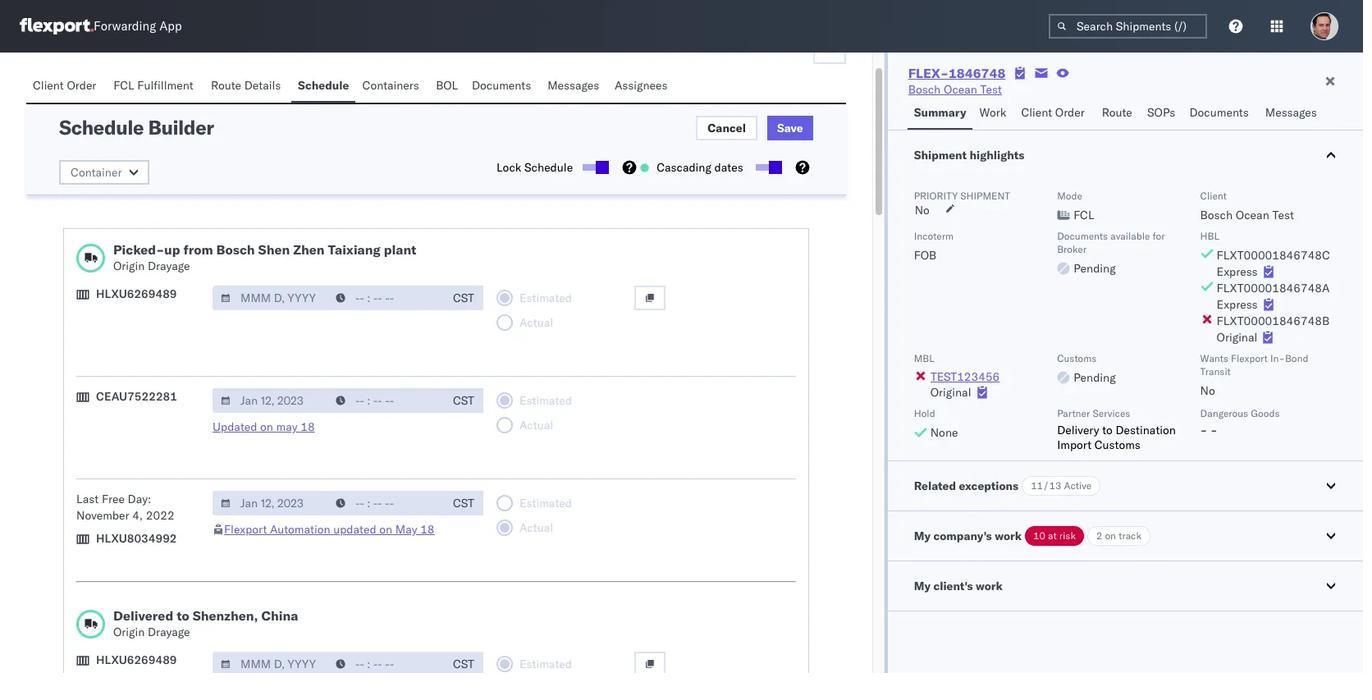 Task type: locate. For each thing, give the bounding box(es) containing it.
import
[[1058, 438, 1092, 452]]

route details button
[[204, 71, 292, 103]]

0 vertical spatial fcl
[[114, 78, 134, 93]]

order left the route button
[[1056, 105, 1085, 120]]

fcl for fcl fulfillment
[[114, 78, 134, 93]]

1 horizontal spatial original
[[1217, 330, 1258, 345]]

2022
[[146, 508, 175, 523]]

1846748
[[949, 65, 1006, 81]]

test down 1846748
[[981, 82, 1003, 97]]

my for my company's work
[[914, 529, 931, 544]]

2 pending from the top
[[1074, 370, 1116, 385]]

for
[[1153, 230, 1166, 242]]

origin down picked-
[[113, 259, 145, 273]]

no
[[915, 203, 930, 218], [1201, 383, 1216, 398]]

1 horizontal spatial test
[[1273, 208, 1295, 223]]

client inside client bosch ocean test incoterm fob
[[1201, 190, 1228, 202]]

cancel button
[[696, 116, 758, 140]]

1 horizontal spatial no
[[1201, 383, 1216, 398]]

assignees button
[[608, 71, 678, 103]]

1 vertical spatial drayage
[[148, 625, 190, 640]]

documents right sops "button" on the right
[[1190, 105, 1250, 120]]

0 horizontal spatial original
[[931, 385, 972, 400]]

my inside my client's work button
[[914, 579, 931, 594]]

2 mmm d, yyyy text field from the top
[[213, 388, 329, 413]]

app
[[159, 18, 182, 34]]

1 my from the top
[[914, 529, 931, 544]]

1 vertical spatial test
[[1273, 208, 1295, 223]]

0 vertical spatial route
[[211, 78, 241, 93]]

origin inside picked-up from bosch shen zhen taixiang plant origin drayage
[[113, 259, 145, 273]]

documents button
[[466, 71, 541, 103], [1184, 98, 1259, 130]]

2 horizontal spatial schedule
[[525, 160, 573, 175]]

client
[[33, 78, 64, 93], [1022, 105, 1053, 120], [1201, 190, 1228, 202]]

1 vertical spatial route
[[1103, 105, 1133, 120]]

updated
[[334, 522, 377, 537]]

0 horizontal spatial documents
[[472, 78, 531, 93]]

3 -- : -- -- text field from the top
[[328, 652, 444, 673]]

pending down broker
[[1074, 261, 1116, 276]]

bosch down flex-
[[909, 82, 941, 97]]

details
[[244, 78, 281, 93]]

1 cst from the top
[[453, 291, 475, 305]]

1 vertical spatial order
[[1056, 105, 1085, 120]]

schedule right details
[[298, 78, 349, 93]]

1 vertical spatial my
[[914, 579, 931, 594]]

0 vertical spatial to
[[1103, 423, 1113, 438]]

schedule right 'lock'
[[525, 160, 573, 175]]

1 vertical spatial express
[[1217, 297, 1258, 312]]

1 vertical spatial bosch
[[1201, 208, 1233, 223]]

0 vertical spatial documents
[[472, 78, 531, 93]]

mmm d, yyyy text field down picked-up from bosch shen zhen taixiang plant origin drayage
[[213, 286, 329, 310]]

1 mmm d, yyyy text field from the top
[[213, 286, 329, 310]]

2 cst from the top
[[453, 393, 475, 408]]

1 vertical spatial no
[[1201, 383, 1216, 398]]

wants
[[1201, 352, 1229, 365]]

client order
[[33, 78, 96, 93], [1022, 105, 1085, 120]]

forwarding
[[94, 18, 156, 34]]

1 drayage from the top
[[148, 259, 190, 273]]

company's
[[934, 529, 993, 544]]

hlxu8034992
[[96, 531, 177, 546]]

0 horizontal spatial flexport
[[224, 522, 267, 537]]

2 vertical spatial documents
[[1058, 230, 1109, 242]]

0 vertical spatial drayage
[[148, 259, 190, 273]]

mmm d, yyyy text field up automation
[[213, 491, 329, 516]]

test up flxt00001846748c in the top of the page
[[1273, 208, 1295, 223]]

priority
[[914, 190, 958, 202]]

route left details
[[211, 78, 241, 93]]

1 vertical spatial hlxu6269489
[[96, 653, 177, 668]]

2 hlxu6269489 from the top
[[96, 653, 177, 668]]

bosch inside client bosch ocean test incoterm fob
[[1201, 208, 1233, 223]]

1 horizontal spatial -
[[1211, 423, 1218, 438]]

shipment highlights button
[[888, 131, 1364, 180]]

bosch up hbl
[[1201, 208, 1233, 223]]

my for my client's work
[[914, 579, 931, 594]]

1 vertical spatial pending
[[1074, 370, 1116, 385]]

1 vertical spatial to
[[177, 608, 189, 624]]

pending for customs
[[1074, 370, 1116, 385]]

original down test123456
[[931, 385, 972, 400]]

fcl left fulfillment
[[114, 78, 134, 93]]

order down forwarding app link
[[67, 78, 96, 93]]

MMM D, YYYY text field
[[213, 286, 329, 310], [213, 388, 329, 413], [213, 491, 329, 516]]

2 -- : -- -- text field from the top
[[328, 388, 444, 413]]

1 horizontal spatial flexport
[[1232, 352, 1269, 365]]

shipment highlights
[[914, 148, 1025, 163]]

1 horizontal spatial documents
[[1058, 230, 1109, 242]]

free
[[102, 492, 125, 507]]

mmm d, yyyy text field for ceau7522281
[[213, 388, 329, 413]]

messages for right messages button
[[1266, 105, 1318, 120]]

2 vertical spatial client
[[1201, 190, 1228, 202]]

drayage
[[148, 259, 190, 273], [148, 625, 190, 640]]

0 vertical spatial my
[[914, 529, 931, 544]]

2 horizontal spatial documents
[[1190, 105, 1250, 120]]

0 vertical spatial flexport
[[1232, 352, 1269, 365]]

ocean inside client bosch ocean test incoterm fob
[[1236, 208, 1270, 223]]

drayage down delivered
[[148, 625, 190, 640]]

0 horizontal spatial client order
[[33, 78, 96, 93]]

0 vertical spatial messages
[[548, 78, 600, 93]]

route up 'shipment highlights' button
[[1103, 105, 1133, 120]]

0 horizontal spatial documents button
[[466, 71, 541, 103]]

schedule up container button
[[59, 115, 144, 140]]

client order down flexport. image at the left top of the page
[[33, 78, 96, 93]]

flexport inside wants flexport in-bond transit no
[[1232, 352, 1269, 365]]

1 horizontal spatial client order button
[[1015, 98, 1096, 130]]

2 horizontal spatial on
[[1106, 530, 1117, 542]]

0 horizontal spatial ocean
[[944, 82, 978, 97]]

ocean down flex-1846748 link
[[944, 82, 978, 97]]

0 vertical spatial bosch
[[909, 82, 941, 97]]

1 vertical spatial documents
[[1190, 105, 1250, 120]]

0 horizontal spatial order
[[67, 78, 96, 93]]

0 horizontal spatial route
[[211, 78, 241, 93]]

flexport
[[1232, 352, 1269, 365], [224, 522, 267, 537]]

2 vertical spatial schedule
[[525, 160, 573, 175]]

fcl for fcl
[[1074, 208, 1095, 223]]

1 vertical spatial 18
[[421, 522, 435, 537]]

plant
[[384, 241, 417, 258]]

0 vertical spatial mmm d, yyyy text field
[[213, 286, 329, 310]]

1 horizontal spatial client
[[1022, 105, 1053, 120]]

my
[[914, 529, 931, 544], [914, 579, 931, 594]]

2 origin from the top
[[113, 625, 145, 640]]

pending
[[1074, 261, 1116, 276], [1074, 370, 1116, 385]]

schedule builder
[[59, 115, 214, 140]]

1 origin from the top
[[113, 259, 145, 273]]

-- : -- -- text field for ceau7522281
[[328, 388, 444, 413]]

hlxu6269489 down picked-
[[96, 287, 177, 301]]

2 horizontal spatial bosch
[[1201, 208, 1233, 223]]

work right "client's"
[[976, 579, 1003, 594]]

test inside client bosch ocean test incoterm fob
[[1273, 208, 1295, 223]]

bosch inside picked-up from bosch shen zhen taixiang plant origin drayage
[[216, 241, 255, 258]]

client order right work button
[[1022, 105, 1085, 120]]

delivered
[[113, 608, 173, 624]]

flexport left automation
[[224, 522, 267, 537]]

0 vertical spatial express
[[1217, 264, 1258, 279]]

highlights
[[970, 148, 1025, 163]]

0 vertical spatial original
[[1217, 330, 1258, 345]]

documents button right sops
[[1184, 98, 1259, 130]]

route
[[211, 78, 241, 93], [1103, 105, 1133, 120]]

schedule inside button
[[298, 78, 349, 93]]

sops button
[[1141, 98, 1184, 130]]

0 vertical spatial -- : -- -- text field
[[328, 286, 444, 310]]

1 horizontal spatial to
[[1103, 423, 1113, 438]]

1 express from the top
[[1217, 264, 1258, 279]]

2 vertical spatial -- : -- -- text field
[[328, 652, 444, 673]]

drayage down up
[[148, 259, 190, 273]]

2 my from the top
[[914, 579, 931, 594]]

cancel
[[708, 121, 746, 135]]

1 vertical spatial origin
[[113, 625, 145, 640]]

1 horizontal spatial route
[[1103, 105, 1133, 120]]

express for flxt00001846748c
[[1217, 264, 1258, 279]]

express up the flxt00001846748a
[[1217, 264, 1258, 279]]

shen
[[258, 241, 290, 258]]

4 cst from the top
[[453, 657, 475, 672]]

None checkbox
[[583, 164, 606, 171], [756, 164, 779, 171], [583, 164, 606, 171], [756, 164, 779, 171]]

client bosch ocean test incoterm fob
[[914, 190, 1295, 263]]

picked-up from bosch shen zhen taixiang plant origin drayage
[[113, 241, 417, 273]]

updated on may 18
[[213, 420, 315, 434]]

hlxu6269489 down delivered
[[96, 653, 177, 668]]

2 vertical spatial mmm d, yyyy text field
[[213, 491, 329, 516]]

1 vertical spatial fcl
[[1074, 208, 1095, 223]]

client right work button
[[1022, 105, 1053, 120]]

route for route
[[1103, 105, 1133, 120]]

0 horizontal spatial fcl
[[114, 78, 134, 93]]

1 vertical spatial messages
[[1266, 105, 1318, 120]]

client order button
[[26, 71, 107, 103], [1015, 98, 1096, 130]]

1 vertical spatial mmm d, yyyy text field
[[213, 388, 329, 413]]

client down flexport. image at the left top of the page
[[33, 78, 64, 93]]

ocean up flxt00001846748c in the top of the page
[[1236, 208, 1270, 223]]

documents available for broker
[[1058, 230, 1166, 255]]

cst for -- : -- -- text box on the left of page
[[453, 496, 475, 511]]

container button
[[59, 160, 150, 185]]

0 horizontal spatial to
[[177, 608, 189, 624]]

1 vertical spatial client
[[1022, 105, 1053, 120]]

2 drayage from the top
[[148, 625, 190, 640]]

0 vertical spatial origin
[[113, 259, 145, 273]]

schedule for schedule
[[298, 78, 349, 93]]

0 vertical spatial hlxu6269489
[[96, 287, 177, 301]]

available
[[1111, 230, 1151, 242]]

0 horizontal spatial -
[[1201, 423, 1208, 438]]

client order button right the work
[[1015, 98, 1096, 130]]

0 horizontal spatial bosch
[[216, 241, 255, 258]]

my left "client's"
[[914, 579, 931, 594]]

no down transit
[[1201, 383, 1216, 398]]

risk
[[1060, 530, 1076, 542]]

express for flxt00001846748a
[[1217, 297, 1258, 312]]

customs
[[1058, 352, 1097, 365], [1095, 438, 1141, 452]]

customs up partner
[[1058, 352, 1097, 365]]

cst for hlxu6269489's -- : -- -- text field
[[453, 291, 475, 305]]

documents button right bol
[[466, 71, 541, 103]]

1 horizontal spatial order
[[1056, 105, 1085, 120]]

1 vertical spatial work
[[976, 579, 1003, 594]]

fcl inside button
[[114, 78, 134, 93]]

0 vertical spatial test
[[981, 82, 1003, 97]]

1 horizontal spatial schedule
[[298, 78, 349, 93]]

route for route details
[[211, 78, 241, 93]]

1 horizontal spatial ocean
[[1236, 208, 1270, 223]]

broker
[[1058, 243, 1087, 255]]

original up wants
[[1217, 330, 1258, 345]]

work left the 10
[[995, 529, 1022, 544]]

express up flxt00001846748b
[[1217, 297, 1258, 312]]

to down services
[[1103, 423, 1113, 438]]

3 cst from the top
[[453, 496, 475, 511]]

flexport. image
[[20, 18, 94, 34]]

work for my company's work
[[995, 529, 1022, 544]]

flexport left in-
[[1232, 352, 1269, 365]]

1 vertical spatial -- : -- -- text field
[[328, 388, 444, 413]]

client order button down flexport. image at the left top of the page
[[26, 71, 107, 103]]

fulfillment
[[137, 78, 193, 93]]

2 vertical spatial bosch
[[216, 241, 255, 258]]

0 horizontal spatial messages
[[548, 78, 600, 93]]

1 pending from the top
[[1074, 261, 1116, 276]]

at
[[1049, 530, 1057, 542]]

1 vertical spatial ocean
[[1236, 208, 1270, 223]]

0 vertical spatial schedule
[[298, 78, 349, 93]]

cst for -- : -- -- text field for ceau7522281
[[453, 393, 475, 408]]

0 vertical spatial ocean
[[944, 82, 978, 97]]

documents up broker
[[1058, 230, 1109, 242]]

1 vertical spatial client order
[[1022, 105, 1085, 120]]

1 horizontal spatial fcl
[[1074, 208, 1095, 223]]

mode
[[1058, 190, 1083, 202]]

documents right bol button
[[472, 78, 531, 93]]

route inside button
[[1103, 105, 1133, 120]]

test inside bosch ocean test link
[[981, 82, 1003, 97]]

bosch ocean test
[[909, 82, 1003, 97]]

customs down services
[[1095, 438, 1141, 452]]

origin
[[113, 259, 145, 273], [113, 625, 145, 640]]

to inside partner services delivery to destination import customs
[[1103, 423, 1113, 438]]

client up hbl
[[1201, 190, 1228, 202]]

0 vertical spatial 18
[[301, 420, 315, 434]]

delivery
[[1058, 423, 1100, 438]]

route inside route details button
[[211, 78, 241, 93]]

0 vertical spatial order
[[67, 78, 96, 93]]

picked-
[[113, 241, 164, 258]]

work inside button
[[976, 579, 1003, 594]]

containers
[[362, 78, 419, 93]]

bosch
[[909, 82, 941, 97], [1201, 208, 1233, 223], [216, 241, 255, 258]]

2 express from the top
[[1217, 297, 1258, 312]]

origin down delivered
[[113, 625, 145, 640]]

fcl down mode at top right
[[1074, 208, 1095, 223]]

0 horizontal spatial schedule
[[59, 115, 144, 140]]

2 horizontal spatial client
[[1201, 190, 1228, 202]]

cst
[[453, 291, 475, 305], [453, 393, 475, 408], [453, 496, 475, 511], [453, 657, 475, 672]]

1 horizontal spatial messages button
[[1259, 98, 1326, 130]]

no down 'priority'
[[915, 203, 930, 218]]

1 horizontal spatial client order
[[1022, 105, 1085, 120]]

mmm d, yyyy text field up updated on may 18 button
[[213, 388, 329, 413]]

to right delivered
[[177, 608, 189, 624]]

1 -- : -- -- text field from the top
[[328, 286, 444, 310]]

messages
[[548, 78, 600, 93], [1266, 105, 1318, 120]]

bosch right from
[[216, 241, 255, 258]]

dangerous
[[1201, 407, 1249, 420]]

dangerous goods - -
[[1201, 407, 1281, 438]]

-- : -- -- text field for hlxu6269489
[[328, 286, 444, 310]]

pending up services
[[1074, 370, 1116, 385]]

1 vertical spatial schedule
[[59, 115, 144, 140]]

my left company's
[[914, 529, 931, 544]]

-- : -- -- text field
[[328, 286, 444, 310], [328, 388, 444, 413], [328, 652, 444, 673]]

1 vertical spatial customs
[[1095, 438, 1141, 452]]

0 vertical spatial pending
[[1074, 261, 1116, 276]]

1 vertical spatial flexport
[[224, 522, 267, 537]]

1 vertical spatial original
[[931, 385, 972, 400]]

0 horizontal spatial test
[[981, 82, 1003, 97]]



Task type: describe. For each thing, give the bounding box(es) containing it.
save
[[778, 121, 804, 135]]

flexport automation updated on may 18 button
[[224, 522, 435, 537]]

11/13 active
[[1031, 480, 1092, 492]]

flxt00001846748b
[[1217, 314, 1330, 328]]

destination
[[1116, 423, 1177, 438]]

fob
[[914, 248, 937, 263]]

to inside delivered to shenzhen, china origin drayage
[[177, 608, 189, 624]]

save button
[[768, 116, 813, 140]]

summary
[[914, 105, 967, 120]]

no inside wants flexport in-bond transit no
[[1201, 383, 1216, 398]]

delivered to shenzhen, china origin drayage
[[113, 608, 298, 640]]

work for my client's work
[[976, 579, 1003, 594]]

assignees
[[615, 78, 668, 93]]

0 horizontal spatial client
[[33, 78, 64, 93]]

route button
[[1096, 98, 1141, 130]]

on for 2
[[1106, 530, 1117, 542]]

0 vertical spatial client order
[[33, 78, 96, 93]]

related
[[914, 479, 957, 494]]

none
[[931, 425, 959, 440]]

my client's work button
[[888, 562, 1364, 611]]

on for updated
[[260, 420, 273, 434]]

drayage inside picked-up from bosch shen zhen taixiang plant origin drayage
[[148, 259, 190, 273]]

flex-1846748 link
[[909, 65, 1006, 81]]

4,
[[132, 508, 143, 523]]

updated on may 18 button
[[213, 420, 315, 434]]

automation
[[270, 522, 331, 537]]

-- : -- -- text field
[[328, 491, 444, 516]]

goods
[[1252, 407, 1281, 420]]

wants flexport in-bond transit no
[[1201, 352, 1309, 398]]

fcl fulfillment button
[[107, 71, 204, 103]]

1 horizontal spatial documents button
[[1184, 98, 1259, 130]]

flex-1846748
[[909, 65, 1006, 81]]

taixiang
[[328, 241, 381, 258]]

0 horizontal spatial no
[[915, 203, 930, 218]]

11/13
[[1031, 480, 1062, 492]]

builder
[[148, 115, 214, 140]]

bond
[[1286, 352, 1309, 365]]

updated
[[213, 420, 257, 434]]

2 on track
[[1097, 530, 1142, 542]]

work
[[980, 105, 1007, 120]]

1 horizontal spatial bosch
[[909, 82, 941, 97]]

Search Shipments (/) text field
[[1049, 14, 1208, 39]]

2 - from the left
[[1211, 423, 1218, 438]]

dates
[[715, 160, 744, 175]]

incoterm
[[914, 230, 954, 242]]

pending for documents available for broker
[[1074, 261, 1116, 276]]

1 horizontal spatial on
[[380, 522, 393, 537]]

cst for third -- : -- -- text field
[[453, 657, 475, 672]]

cascading
[[657, 160, 712, 175]]

messages for the leftmost messages button
[[548, 78, 600, 93]]

partner services delivery to destination import customs
[[1058, 407, 1177, 452]]

may
[[276, 420, 298, 434]]

last free day: november 4, 2022
[[76, 492, 175, 523]]

bosch ocean test link
[[909, 81, 1003, 98]]

shenzhen,
[[193, 608, 258, 624]]

1 hlxu6269489 from the top
[[96, 287, 177, 301]]

november
[[76, 508, 129, 523]]

0 horizontal spatial client order button
[[26, 71, 107, 103]]

schedule for schedule builder
[[59, 115, 144, 140]]

0 horizontal spatial 18
[[301, 420, 315, 434]]

mbl
[[914, 352, 935, 365]]

summary button
[[908, 98, 973, 130]]

shipment
[[914, 148, 967, 163]]

bol
[[436, 78, 458, 93]]

1 - from the left
[[1201, 423, 1208, 438]]

lock schedule
[[497, 160, 573, 175]]

mmm d, yyyy text field for hlxu6269489
[[213, 286, 329, 310]]

10 at risk
[[1034, 530, 1076, 542]]

route details
[[211, 78, 281, 93]]

china
[[261, 608, 298, 624]]

last
[[76, 492, 99, 507]]

from
[[183, 241, 213, 258]]

work button
[[973, 98, 1015, 130]]

1 horizontal spatial 18
[[421, 522, 435, 537]]

client's
[[934, 579, 974, 594]]

origin inside delivered to shenzhen, china origin drayage
[[113, 625, 145, 640]]

ceau7522281
[[96, 389, 177, 404]]

containers button
[[356, 71, 430, 103]]

test123456
[[931, 370, 1000, 384]]

zhen
[[293, 241, 325, 258]]

my company's work
[[914, 529, 1022, 544]]

test123456 button
[[931, 370, 1001, 384]]

exceptions
[[960, 479, 1019, 494]]

3 mmm d, yyyy text field from the top
[[213, 491, 329, 516]]

hold
[[914, 407, 936, 420]]

drayage inside delivered to shenzhen, china origin drayage
[[148, 625, 190, 640]]

cascading dates
[[657, 160, 744, 175]]

0 horizontal spatial messages button
[[541, 71, 608, 103]]

container
[[71, 165, 122, 180]]

forwarding app link
[[20, 18, 182, 34]]

documents inside documents available for broker
[[1058, 230, 1109, 242]]

flxt00001846748a
[[1217, 281, 1331, 296]]

flex-
[[909, 65, 949, 81]]

day:
[[128, 492, 151, 507]]

my client's work
[[914, 579, 1003, 594]]

shipment
[[961, 190, 1011, 202]]

MMM D, YYYY text field
[[213, 652, 329, 673]]

customs inside partner services delivery to destination import customs
[[1095, 438, 1141, 452]]

active
[[1065, 480, 1092, 492]]

related exceptions
[[914, 479, 1019, 494]]

0 vertical spatial customs
[[1058, 352, 1097, 365]]

sops
[[1148, 105, 1176, 120]]

forwarding app
[[94, 18, 182, 34]]

10
[[1034, 530, 1046, 542]]

partner
[[1058, 407, 1091, 420]]

track
[[1119, 530, 1142, 542]]

schedule button
[[292, 71, 356, 103]]

flxt00001846748c
[[1217, 248, 1331, 263]]



Task type: vqa. For each thing, say whether or not it's contained in the screenshot.
the rightmost test
yes



